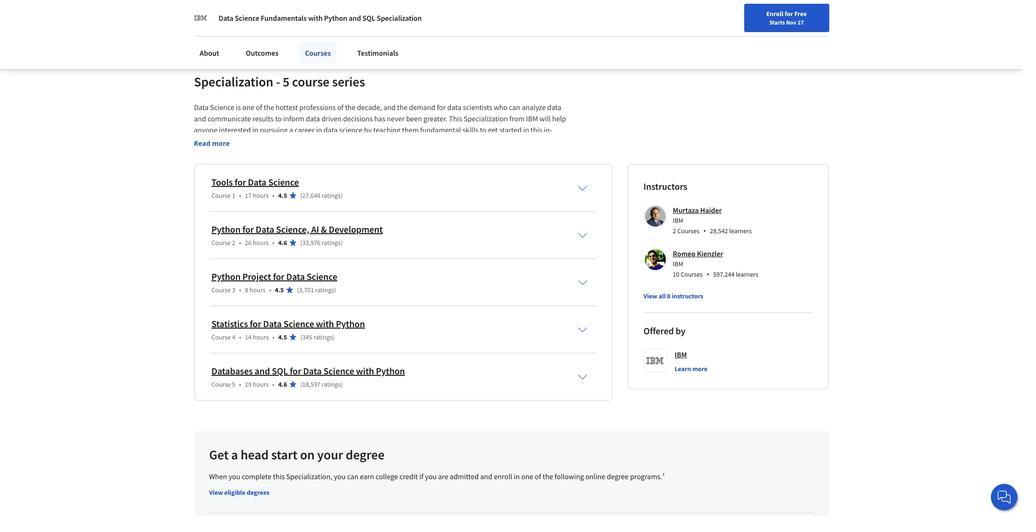 Task type: vqa. For each thing, say whether or not it's contained in the screenshot.
from
yes



Task type: locate. For each thing, give the bounding box(es) containing it.
you left 'earn'
[[334, 472, 346, 482]]

more right read
[[212, 139, 230, 148]]

4.5 down statistics for data science with python link
[[278, 333, 287, 342]]

data down driven
[[324, 125, 338, 135]]

5
[[283, 73, 290, 90], [232, 381, 236, 389]]

597,244
[[714, 270, 735, 279]]

) right 3,701
[[334, 286, 336, 295]]

0 vertical spatial a
[[290, 125, 293, 135]]

8 right all
[[667, 292, 671, 301]]

0 horizontal spatial more
[[212, 139, 230, 148]]

1 horizontal spatial sql
[[363, 13, 376, 23]]

for up ( 18,597 ratings )
[[290, 365, 301, 377]]

a inside data science is one of the hottest professions of the decade, and the demand for data scientists who can analyze data and communicate results to inform data driven decisions has never been greater. this specialization from ibm will help anyone interested in pursuing a career in data science by teaching them fundamental skills to get started in this in- demand field.
[[290, 125, 293, 135]]

3 you from the left
[[425, 472, 437, 482]]

demand up the been
[[409, 103, 436, 112]]

instructors
[[672, 292, 704, 301]]

if
[[420, 472, 424, 482]]

course down databases
[[212, 381, 231, 389]]

this inside data science is one of the hottest professions of the decade, and the demand for data scientists who can analyze data and communicate results to inform data driven decisions has never been greater. this specialization from ibm will help anyone interested in pursuing a career in data science by teaching them fundamental skills to get started in this in- demand field.
[[531, 125, 543, 135]]

data up this
[[448, 103, 462, 112]]

0 vertical spatial this
[[531, 125, 543, 135]]

this right complete
[[273, 472, 285, 482]]

0 horizontal spatial you
[[229, 472, 240, 482]]

hours right 17
[[253, 191, 269, 200]]

in-
[[544, 125, 553, 135]]

0 vertical spatial 4.5
[[278, 191, 287, 200]]

view down "when"
[[209, 489, 223, 497]]

data right ibm 'icon'
[[219, 13, 233, 23]]

0 vertical spatial with
[[308, 13, 323, 23]]

( down databases and sql for data science with python link on the bottom left
[[301, 381, 303, 389]]

hours right 26
[[253, 239, 269, 247]]

3 course from the top
[[212, 286, 231, 295]]

demand
[[409, 103, 436, 112], [194, 137, 220, 146]]

0 horizontal spatial on
[[236, 15, 244, 24]]

1 horizontal spatial a
[[290, 125, 293, 135]]

• left 26
[[239, 239, 241, 247]]

on
[[236, 15, 244, 24], [300, 447, 315, 464]]

1 horizontal spatial can
[[509, 103, 521, 112]]

4 course from the top
[[212, 333, 231, 342]]

more
[[212, 139, 230, 148], [693, 365, 708, 374]]

ibm down murtaza
[[673, 217, 684, 225]]

for up 14
[[250, 318, 261, 330]]

1 horizontal spatial view
[[644, 292, 658, 301]]

for inside data science is one of the hottest professions of the decade, and the demand for data scientists who can analyze data and communicate results to inform data driven decisions has never been greater. this specialization from ibm will help anyone interested in pursuing a career in data science by teaching them fundamental skills to get started in this in- demand field.
[[437, 103, 446, 112]]

( 345 ratings )
[[301, 333, 335, 342]]

)
[[341, 191, 343, 200], [341, 239, 343, 247], [334, 286, 336, 295], [333, 333, 335, 342], [341, 381, 343, 389]]

3,701
[[299, 286, 314, 295]]

1 horizontal spatial to
[[480, 125, 487, 135]]

1 horizontal spatial by
[[676, 325, 686, 337]]

databases and sql for data science with python link
[[212, 365, 405, 377]]

1 horizontal spatial degree
[[607, 472, 629, 482]]

by
[[364, 125, 372, 135], [676, 325, 686, 337]]

analyze
[[522, 103, 546, 112]]

1 vertical spatial 4.6
[[278, 381, 287, 389]]

to left get
[[480, 125, 487, 135]]

None search field
[[135, 6, 362, 25]]

data up 17
[[248, 176, 267, 188]]

enroll for free starts nov 27
[[767, 9, 807, 26]]

and
[[349, 13, 361, 23], [287, 15, 299, 24], [384, 103, 396, 112], [194, 114, 206, 123], [255, 365, 270, 377], [481, 472, 493, 482]]

ibm inside 'murtaza haider ibm 2 courses • 28,542 learners'
[[673, 217, 684, 225]]

is
[[236, 103, 241, 112]]

view inside button
[[644, 292, 658, 301]]

hours right 29
[[253, 381, 269, 389]]

development
[[329, 224, 383, 235]]

find your new career
[[761, 11, 821, 19]]

( for ai
[[301, 239, 303, 247]]

0 horizontal spatial a
[[231, 447, 238, 464]]

1 vertical spatial 5
[[232, 381, 236, 389]]

1 horizontal spatial you
[[334, 472, 346, 482]]

0 horizontal spatial 5
[[232, 381, 236, 389]]

and right media
[[287, 15, 299, 24]]

) right 345
[[333, 333, 335, 342]]

anyone
[[194, 125, 218, 135]]

0 vertical spatial 4.6
[[278, 239, 287, 247]]

0 vertical spatial courses
[[305, 48, 331, 58]]

1 vertical spatial by
[[676, 325, 686, 337]]

4.5 for python
[[275, 286, 284, 295]]

0 vertical spatial by
[[364, 125, 372, 135]]

2
[[673, 227, 677, 235], [232, 239, 236, 247]]

ibm image
[[194, 11, 207, 25]]

0 vertical spatial demand
[[409, 103, 436, 112]]

5 right the - on the top of page
[[283, 73, 290, 90]]

1 vertical spatial specialization
[[194, 73, 273, 90]]

outcomes
[[246, 48, 279, 58]]

0 horizontal spatial one
[[243, 103, 255, 112]]

0 vertical spatial to
[[275, 114, 282, 123]]

course 1 • 17 hours •
[[212, 191, 275, 200]]

courses
[[305, 48, 331, 58], [678, 227, 700, 235], [681, 270, 703, 279]]

0 horizontal spatial view
[[209, 489, 223, 497]]

outcomes link
[[240, 43, 284, 63]]

data
[[448, 103, 462, 112], [548, 103, 562, 112], [306, 114, 320, 123], [324, 125, 338, 135]]

of
[[256, 103, 262, 112], [337, 103, 344, 112], [535, 472, 541, 482]]

learners
[[730, 227, 752, 235], [736, 270, 759, 279]]

5 down databases
[[232, 381, 236, 389]]

course for statistics for data science with python
[[212, 333, 231, 342]]

( down statistics for data science with python
[[301, 333, 303, 342]]

course left '1'
[[212, 191, 231, 200]]

one inside data science is one of the hottest professions of the decade, and the demand for data scientists who can analyze data and communicate results to inform data driven decisions has never been greater. this specialization from ibm will help anyone interested in pursuing a career in data science by teaching them fundamental skills to get started in this in- demand field.
[[243, 103, 255, 112]]

project
[[243, 271, 271, 283]]

8
[[245, 286, 248, 295], [667, 292, 671, 301]]

• right 3
[[239, 286, 241, 295]]

1 vertical spatial learners
[[736, 270, 759, 279]]

0 horizontal spatial 2
[[232, 239, 236, 247]]

0 vertical spatial 2
[[673, 227, 677, 235]]

by down decisions
[[364, 125, 372, 135]]

4.5 left 27,648
[[278, 191, 287, 200]]

scientists
[[463, 103, 493, 112]]

career
[[802, 11, 821, 19]]

hours for python project for data science
[[250, 286, 266, 295]]

1 vertical spatial more
[[693, 365, 708, 374]]

following
[[555, 472, 584, 482]]

this
[[449, 114, 462, 123]]

offered
[[644, 325, 674, 337]]

specialization,
[[286, 472, 333, 482]]

find
[[761, 11, 773, 19]]

0 horizontal spatial can
[[347, 472, 359, 482]]

on right it at left top
[[236, 15, 244, 24]]

• inside 'murtaza haider ibm 2 courses • 28,542 learners'
[[704, 226, 707, 236]]

one right is
[[243, 103, 255, 112]]

sql up course 5 • 29 hours •
[[272, 365, 288, 377]]

) down development
[[341, 239, 343, 247]]

courses inside "link"
[[305, 48, 331, 58]]

ai
[[311, 224, 319, 235]]

0 vertical spatial on
[[236, 15, 244, 24]]

8 inside button
[[667, 292, 671, 301]]

degree up 'earn'
[[346, 447, 385, 464]]

1 horizontal spatial demand
[[409, 103, 436, 112]]

for up the course 1 • 17 hours •
[[235, 176, 246, 188]]

data
[[219, 13, 233, 23], [194, 103, 209, 112], [248, 176, 267, 188], [256, 224, 274, 235], [286, 271, 305, 283], [263, 318, 282, 330], [303, 365, 322, 377]]

0 horizontal spatial sql
[[272, 365, 288, 377]]

of left following
[[535, 472, 541, 482]]

4.5
[[278, 191, 287, 200], [275, 286, 284, 295], [278, 333, 287, 342]]

2 vertical spatial courses
[[681, 270, 703, 279]]

1 vertical spatial can
[[347, 472, 359, 482]]

0 vertical spatial degree
[[346, 447, 385, 464]]

courses for romeo
[[681, 270, 703, 279]]

more right "learn"
[[693, 365, 708, 374]]

romeo kienzler ibm 10 courses • 597,244 learners
[[673, 249, 759, 280]]

ibm inside romeo kienzler ibm 10 courses • 597,244 learners
[[673, 260, 684, 269]]

2 down murtaza
[[673, 227, 677, 235]]

1 horizontal spatial one
[[522, 472, 534, 482]]

( down python for data science, ai & development link
[[301, 239, 303, 247]]

hours down project
[[250, 286, 266, 295]]

1 vertical spatial courses
[[678, 227, 700, 235]]

1 horizontal spatial more
[[693, 365, 708, 374]]

a right get
[[231, 447, 238, 464]]

and left review
[[349, 13, 361, 23]]

2 vertical spatial specialization
[[464, 114, 508, 123]]

1 horizontal spatial 8
[[667, 292, 671, 301]]

on up the specialization, at the left bottom of the page
[[300, 447, 315, 464]]

course left 4
[[212, 333, 231, 342]]

1 vertical spatial to
[[480, 125, 487, 135]]

2 horizontal spatial you
[[425, 472, 437, 482]]

1 vertical spatial on
[[300, 447, 315, 464]]

statistics for data science with python
[[212, 318, 365, 330]]

for
[[785, 9, 794, 18], [437, 103, 446, 112], [235, 176, 246, 188], [243, 224, 254, 235], [273, 271, 285, 283], [250, 318, 261, 330], [290, 365, 301, 377]]

a down inform
[[290, 125, 293, 135]]

0 horizontal spatial demand
[[194, 137, 220, 146]]

for up greater.
[[437, 103, 446, 112]]

0 horizontal spatial to
[[275, 114, 282, 123]]

ratings right 345
[[314, 333, 333, 342]]

by right offered in the bottom of the page
[[676, 325, 686, 337]]

are
[[438, 472, 449, 482]]

0 horizontal spatial this
[[273, 472, 285, 482]]

) right 18,597
[[341, 381, 343, 389]]

specialization up get
[[464, 114, 508, 123]]

of up results
[[256, 103, 262, 112]]

sql
[[363, 13, 376, 23], [272, 365, 288, 377]]

5 course from the top
[[212, 381, 231, 389]]

2 horizontal spatial specialization
[[464, 114, 508, 123]]

0 vertical spatial more
[[212, 139, 230, 148]]

1 vertical spatial view
[[209, 489, 223, 497]]

2 4.6 from the top
[[278, 381, 287, 389]]

ibm down analyze
[[526, 114, 538, 123]]

1 horizontal spatial this
[[531, 125, 543, 135]]

view for view eligible degrees
[[209, 489, 223, 497]]

when
[[209, 472, 227, 482]]

1 vertical spatial sql
[[272, 365, 288, 377]]

in right media
[[301, 15, 307, 24]]

ratings right 3,701
[[315, 286, 334, 295]]

1 vertical spatial 4.5
[[275, 286, 284, 295]]

courses right 10
[[681, 270, 703, 279]]

1 horizontal spatial specialization
[[377, 13, 422, 23]]

learners right 28,542
[[730, 227, 752, 235]]

0 horizontal spatial degree
[[346, 447, 385, 464]]

statistics for data science with python link
[[212, 318, 365, 330]]

ratings for science
[[315, 286, 334, 295]]

1 vertical spatial degree
[[607, 472, 629, 482]]

fundamental
[[421, 125, 461, 135]]

data up 3,701
[[286, 271, 305, 283]]

( for data
[[301, 381, 303, 389]]

romeo kienzler link
[[673, 249, 724, 259]]

2 vertical spatial 4.5
[[278, 333, 287, 342]]

0 vertical spatial view
[[644, 292, 658, 301]]

will
[[540, 114, 551, 123]]

2 course from the top
[[212, 239, 231, 247]]

ratings down &
[[322, 239, 341, 247]]

1 course from the top
[[212, 191, 231, 200]]

science
[[235, 13, 259, 23], [210, 103, 234, 112], [268, 176, 299, 188], [307, 271, 338, 283], [284, 318, 314, 330], [324, 365, 354, 377]]

ratings
[[322, 191, 341, 200], [322, 239, 341, 247], [315, 286, 334, 295], [314, 333, 333, 342], [322, 381, 341, 389]]

0 horizontal spatial of
[[256, 103, 262, 112]]

science inside data science is one of the hottest professions of the decade, and the demand for data scientists who can analyze data and communicate results to inform data driven decisions has never been greater. this specialization from ibm will help anyone interested in pursuing a career in data science by teaching them fundamental skills to get started in this in- demand field.
[[210, 103, 234, 112]]

• left 28,542
[[704, 226, 707, 236]]

this left in-
[[531, 125, 543, 135]]

tools for data science
[[212, 176, 299, 188]]

1 horizontal spatial 5
[[283, 73, 290, 90]]

courses down murtaza
[[678, 227, 700, 235]]

and up never
[[384, 103, 396, 112]]

learn more button
[[675, 365, 708, 374]]

course
[[212, 191, 231, 200], [212, 239, 231, 247], [212, 286, 231, 295], [212, 333, 231, 342], [212, 381, 231, 389]]

1 horizontal spatial 2
[[673, 227, 677, 235]]

specialization inside data science is one of the hottest professions of the decade, and the demand for data scientists who can analyze data and communicate results to inform data driven decisions has never been greater. this specialization from ibm will help anyone interested in pursuing a career in data science by teaching them fundamental skills to get started in this in- demand field.
[[464, 114, 508, 123]]

( down python project for data science link
[[297, 286, 299, 295]]

4.5 for statistics
[[278, 333, 287, 342]]

instructors
[[644, 181, 688, 192]]

4.5 down python project for data science link
[[275, 286, 284, 295]]

view left all
[[644, 292, 658, 301]]

ibm up 10
[[673, 260, 684, 269]]

and up course 5 • 29 hours •
[[255, 365, 270, 377]]

0 vertical spatial one
[[243, 103, 255, 112]]

courses up course
[[305, 48, 331, 58]]

0 horizontal spatial by
[[364, 125, 372, 135]]

courses inside 'murtaza haider ibm 2 courses • 28,542 learners'
[[678, 227, 700, 235]]

read
[[194, 139, 211, 148]]

fundamentals
[[261, 13, 307, 23]]

one right 'enroll'
[[522, 472, 534, 482]]

0 vertical spatial can
[[509, 103, 521, 112]]

get a head start on your degree
[[209, 447, 385, 464]]

haider
[[701, 206, 722, 215]]

1 4.6 from the top
[[278, 239, 287, 247]]

2 horizontal spatial of
[[535, 472, 541, 482]]

online
[[586, 472, 606, 482]]

2 left 26
[[232, 239, 236, 247]]

view
[[644, 292, 658, 301], [209, 489, 223, 497]]

and up the anyone
[[194, 114, 206, 123]]

learners inside 'murtaza haider ibm 2 courses • 28,542 learners'
[[730, 227, 752, 235]]

specialization up is
[[194, 73, 273, 90]]

) for ai
[[341, 239, 343, 247]]

4.6 down science,
[[278, 239, 287, 247]]

from
[[510, 114, 525, 123]]

demand down the anyone
[[194, 137, 220, 146]]

4.6 for science,
[[278, 239, 287, 247]]

course for tools for data science
[[212, 191, 231, 200]]

performance
[[324, 15, 365, 24]]

) for science
[[334, 286, 336, 295]]

interested
[[219, 125, 251, 135]]

to up pursuing on the left top of page
[[275, 114, 282, 123]]

• down python project for data science link
[[269, 286, 271, 295]]

courses inside romeo kienzler ibm 10 courses • 597,244 learners
[[681, 270, 703, 279]]

view inside button
[[209, 489, 223, 497]]

0 vertical spatial learners
[[730, 227, 752, 235]]

read more
[[194, 139, 230, 148]]

learners inside romeo kienzler ibm 10 courses • 597,244 learners
[[736, 270, 759, 279]]

4.6 left 18,597
[[278, 381, 287, 389]]

degree
[[346, 447, 385, 464], [607, 472, 629, 482]]

course for python project for data science
[[212, 286, 231, 295]]

( for with
[[301, 333, 303, 342]]

ibm up "learn"
[[675, 350, 687, 360]]

career
[[295, 125, 315, 135]]

with
[[308, 13, 323, 23], [316, 318, 334, 330], [356, 365, 374, 377]]

• right 26
[[273, 239, 275, 247]]

degrees
[[247, 489, 270, 497]]

you right if
[[425, 472, 437, 482]]

one
[[243, 103, 255, 112], [522, 472, 534, 482]]



Task type: describe. For each thing, give the bounding box(es) containing it.
( 33,976 ratings )
[[301, 239, 343, 247]]

26
[[245, 239, 252, 247]]

27,648
[[303, 191, 321, 200]]

more for learn more
[[693, 365, 708, 374]]

data science fundamentals with python and sql specialization
[[219, 13, 422, 23]]

data up help
[[548, 103, 562, 112]]

• left 29
[[239, 381, 241, 389]]

find your new career link
[[757, 9, 825, 21]]

credit
[[400, 472, 418, 482]]

0 horizontal spatial specialization
[[194, 73, 273, 90]]

1 you from the left
[[229, 472, 240, 482]]

help
[[553, 114, 567, 123]]

( up python for data science, ai & development link
[[301, 191, 303, 200]]

eligible
[[224, 489, 246, 497]]

specialization - 5 course series
[[194, 73, 365, 90]]

coursera career certificate image
[[651, 0, 808, 53]]

• down statistics for data science with python
[[273, 333, 275, 342]]

python for data science, ai & development link
[[212, 224, 383, 235]]

pursuing
[[260, 125, 288, 135]]

read more button
[[194, 139, 230, 148]]

-
[[276, 73, 280, 90]]

them
[[402, 125, 419, 135]]

start
[[271, 447, 298, 464]]

data inside data science is one of the hottest professions of the decade, and the demand for data scientists who can analyze data and communicate results to inform data driven decisions has never been greater. this specialization from ibm will help anyone interested in pursuing a career in data science by teaching them fundamental skills to get started in this in- demand field.
[[194, 103, 209, 112]]

1 vertical spatial a
[[231, 447, 238, 464]]

course
[[292, 73, 330, 90]]

ratings for with
[[314, 333, 333, 342]]

ibm link
[[675, 349, 687, 361]]

view all 8 instructors button
[[644, 292, 704, 301]]

field.
[[222, 137, 238, 146]]

skills
[[463, 125, 479, 135]]

share
[[210, 15, 228, 24]]

and left 'enroll'
[[481, 472, 493, 482]]

1 vertical spatial demand
[[194, 137, 220, 146]]

murtaza haider ibm 2 courses • 28,542 learners
[[673, 206, 752, 236]]

can inside data science is one of the hottest professions of the decade, and the demand for data scientists who can analyze data and communicate results to inform data driven decisions has never been greater. this specialization from ibm will help anyone interested in pursuing a career in data science by teaching them fundamental skills to get started in this in- demand field.
[[509, 103, 521, 112]]

databases and sql for data science with python
[[212, 365, 405, 377]]

course 3 • 8 hours •
[[212, 286, 271, 295]]

) for with
[[333, 333, 335, 342]]

for inside enroll for free starts nov 27
[[785, 9, 794, 18]]

2 vertical spatial with
[[356, 365, 374, 377]]

python for data science, ai & development
[[212, 224, 383, 235]]

more for read more
[[212, 139, 230, 148]]

in down results
[[253, 125, 259, 135]]

view for view all 8 instructors
[[644, 292, 658, 301]]

databases
[[212, 365, 253, 377]]

3
[[232, 286, 236, 295]]

hours for databases and sql for data science with python
[[253, 381, 269, 389]]

( for science
[[297, 286, 299, 295]]

murtaza
[[673, 206, 699, 215]]

hours for tools for data science
[[253, 191, 269, 200]]

chat with us image
[[997, 490, 1012, 505]]

the left following
[[543, 472, 553, 482]]

ratings for data
[[322, 381, 341, 389]]

14
[[245, 333, 252, 342]]

romeo kienzler image
[[645, 250, 666, 270]]

data down the professions
[[306, 114, 320, 123]]

( 27,648 ratings )
[[301, 191, 343, 200]]

• right 29
[[273, 381, 275, 389]]

1 horizontal spatial of
[[337, 103, 344, 112]]

media
[[265, 15, 285, 24]]

view eligible degrees button
[[209, 488, 270, 498]]

tools
[[212, 176, 233, 188]]

review
[[366, 15, 387, 24]]

professions
[[300, 103, 336, 112]]

0 vertical spatial 5
[[283, 73, 290, 90]]

testimonials link
[[352, 43, 404, 63]]

has
[[374, 114, 386, 123]]

1 vertical spatial 2
[[232, 239, 236, 247]]

teaching
[[374, 125, 401, 135]]

social
[[246, 15, 264, 24]]

course 2 • 26 hours •
[[212, 239, 275, 247]]

4.5 for tools
[[278, 191, 287, 200]]

course for python for data science, ai & development
[[212, 239, 231, 247]]

data up course 2 • 26 hours •
[[256, 224, 274, 235]]

decisions
[[343, 114, 373, 123]]

decade,
[[357, 103, 382, 112]]

science,
[[276, 224, 309, 235]]

kienzler
[[697, 249, 724, 259]]

for up 26
[[243, 224, 254, 235]]

data science is one of the hottest professions of the decade, and the demand for data scientists who can analyze data and communicate results to inform data driven decisions has never been greater. this specialization from ibm will help anyone interested in pursuing a career in data science by teaching them fundamental skills to get started in this in- demand field.
[[194, 103, 568, 146]]

course 4 • 14 hours •
[[212, 333, 275, 342]]

all
[[659, 292, 666, 301]]

27
[[798, 18, 804, 26]]

head
[[241, 447, 269, 464]]

in down from
[[523, 125, 529, 135]]

learn
[[675, 365, 692, 374]]

python project for data science
[[212, 271, 338, 283]]

science
[[339, 125, 363, 135]]

learners for kienzler
[[736, 270, 759, 279]]

greater.
[[424, 114, 448, 123]]

course for databases and sql for data science with python
[[212, 381, 231, 389]]

• down tools for data science
[[273, 191, 275, 200]]

in right 'enroll'
[[514, 472, 520, 482]]

course 5 • 29 hours •
[[212, 381, 275, 389]]

2 you from the left
[[334, 472, 346, 482]]

hours for statistics for data science with python
[[253, 333, 269, 342]]

( 3,701 ratings )
[[297, 286, 336, 295]]

courses link
[[300, 43, 337, 63]]

( 18,597 ratings )
[[301, 381, 343, 389]]

ratings right 27,648
[[322, 191, 341, 200]]

romeo
[[673, 249, 696, 259]]

the up never
[[397, 103, 408, 112]]

1 vertical spatial one
[[522, 472, 534, 482]]

driven
[[322, 114, 342, 123]]

murtaza haider link
[[673, 206, 722, 215]]

the up decisions
[[345, 103, 356, 112]]

about
[[200, 48, 219, 58]]

murtaza haider image
[[645, 206, 666, 227]]

free
[[795, 9, 807, 18]]

29
[[245, 381, 252, 389]]

• right '1'
[[239, 191, 241, 200]]

• right 4
[[239, 333, 241, 342]]

&
[[321, 224, 327, 235]]

hottest
[[276, 103, 298, 112]]

) right 27,648
[[341, 191, 343, 200]]

28,542
[[710, 227, 728, 235]]

1 horizontal spatial on
[[300, 447, 315, 464]]

0 vertical spatial specialization
[[377, 13, 422, 23]]

345
[[303, 333, 312, 342]]

view eligible degrees
[[209, 489, 270, 497]]

33,976
[[303, 239, 321, 247]]

nov
[[787, 18, 797, 26]]

) for data
[[341, 381, 343, 389]]

new
[[789, 11, 801, 19]]

ibm inside data science is one of the hottest professions of the decade, and the demand for data scientists who can analyze data and communicate results to inform data driven decisions has never been greater. this specialization from ibm will help anyone interested in pursuing a career in data science by teaching them fundamental skills to get started in this in- demand field.
[[526, 114, 538, 123]]

programs.¹
[[631, 472, 666, 482]]

1 vertical spatial this
[[273, 472, 285, 482]]

2 inside 'murtaza haider ibm 2 courses • 28,542 learners'
[[673, 227, 677, 235]]

courses for murtaza
[[678, 227, 700, 235]]

1 vertical spatial with
[[316, 318, 334, 330]]

ratings for ai
[[322, 239, 341, 247]]

python project for data science link
[[212, 271, 338, 283]]

data up 18,597
[[303, 365, 322, 377]]

who
[[494, 103, 508, 112]]

4.6 for for
[[278, 381, 287, 389]]

by inside data science is one of the hottest professions of the decade, and the demand for data scientists who can analyze data and communicate results to inform data driven decisions has never been greater. this specialization from ibm will help anyone interested in pursuing a career in data science by teaching them fundamental skills to get started in this in- demand field.
[[364, 125, 372, 135]]

view all 8 instructors
[[644, 292, 704, 301]]

the up results
[[264, 103, 274, 112]]

hours for python for data science, ai & development
[[253, 239, 269, 247]]

for right project
[[273, 271, 285, 283]]

data up course 4 • 14 hours •
[[263, 318, 282, 330]]

0 horizontal spatial 8
[[245, 286, 248, 295]]

learners for haider
[[730, 227, 752, 235]]

in right the 'career'
[[316, 125, 322, 135]]

series
[[332, 73, 365, 90]]

• inside romeo kienzler ibm 10 courses • 597,244 learners
[[707, 269, 710, 280]]

0 vertical spatial sql
[[363, 13, 376, 23]]

10
[[673, 270, 680, 279]]



